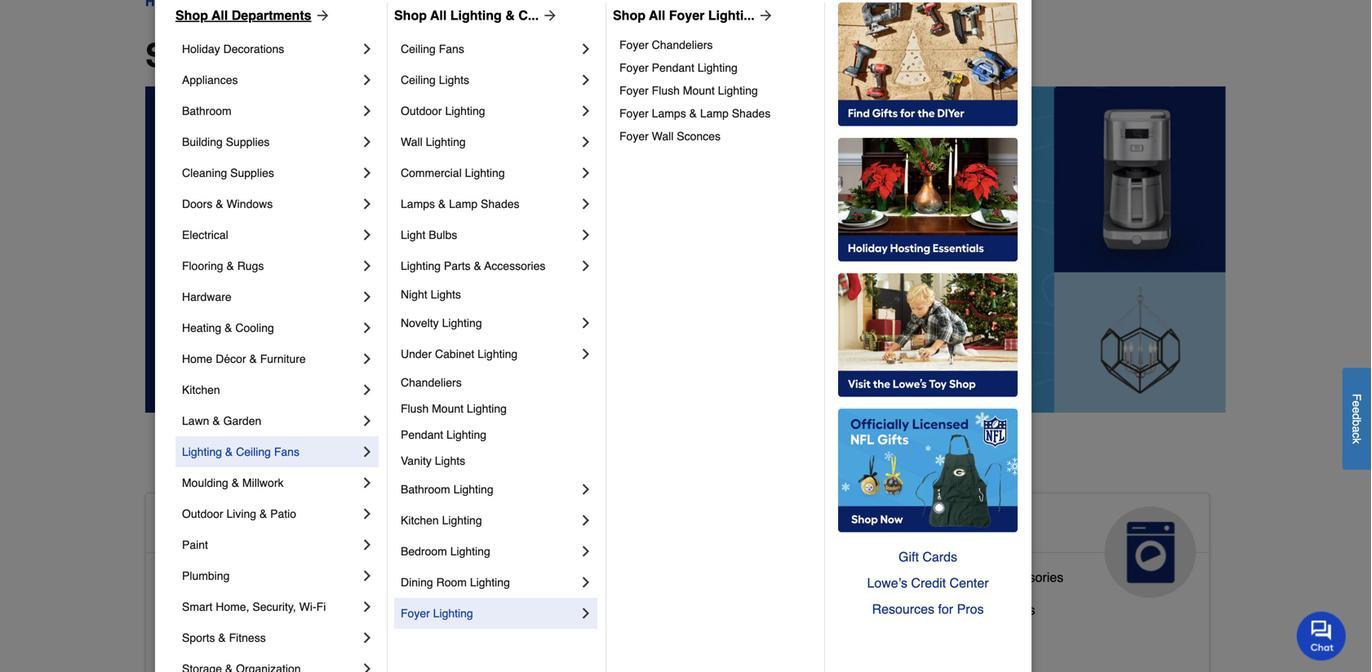 Task type: describe. For each thing, give the bounding box(es) containing it.
shop for shop all departments
[[176, 8, 208, 23]]

visit the lowe's toy shop. image
[[839, 274, 1018, 398]]

lighting inside "link"
[[442, 514, 482, 527]]

lighting up the kitchen lighting "link" on the bottom left of page
[[454, 483, 494, 496]]

livestock supplies
[[523, 596, 631, 612]]

fans inside ceiling fans link
[[439, 42, 464, 56]]

home,
[[216, 601, 249, 614]]

lighti...
[[709, 8, 755, 23]]

enjoy savings year-round. no matter what you're shopping for, find what you need at a great price. image
[[145, 87, 1226, 413]]

shop all departments
[[145, 37, 485, 74]]

vanity lights
[[401, 455, 466, 468]]

chevron right image for under cabinet lighting
[[578, 346, 594, 363]]

lighting down chandeliers link
[[467, 403, 507, 416]]

gift
[[899, 550, 919, 565]]

& left "cooling"
[[225, 322, 232, 335]]

credit
[[912, 576, 946, 591]]

smart
[[182, 601, 213, 614]]

lights for night lights
[[431, 288, 461, 301]]

all for departments
[[212, 8, 228, 23]]

patio
[[270, 508, 296, 521]]

kitchen link
[[182, 375, 359, 406]]

holiday
[[182, 42, 220, 56]]

kitchen for kitchen
[[182, 384, 220, 397]]

departments for shop all departments
[[286, 37, 485, 74]]

commercial lighting
[[401, 167, 505, 180]]

b
[[1351, 420, 1364, 426]]

all for foyer
[[649, 8, 666, 23]]

& right décor
[[249, 353, 257, 366]]

lighting down foyer chandeliers link
[[698, 61, 738, 74]]

foyer for foyer pendant lighting
[[620, 61, 649, 74]]

accessories for appliance parts & accessories
[[994, 570, 1064, 585]]

officially licensed n f l gifts. shop now. image
[[839, 409, 1018, 533]]

outdoor living & patio link
[[182, 499, 359, 530]]

0 vertical spatial furniture
[[260, 353, 306, 366]]

& right "houses,"
[[635, 629, 644, 644]]

holiday decorations link
[[182, 33, 359, 65]]

supplies for building supplies
[[226, 136, 270, 149]]

lights for ceiling lights
[[439, 73, 470, 87]]

chevron right image for smart home, security, wi-fi
[[359, 599, 376, 616]]

shop all lighting & c...
[[394, 8, 539, 23]]

resources for pros
[[873, 602, 984, 617]]

foyer lighting link
[[401, 599, 578, 630]]

flush mount lighting link
[[401, 396, 594, 422]]

1 horizontal spatial chandeliers
[[652, 38, 713, 51]]

building supplies
[[182, 136, 270, 149]]

building supplies link
[[182, 127, 359, 158]]

lawn & garden
[[182, 415, 262, 428]]

moulding & millwork
[[182, 477, 284, 490]]

chevron right image for commercial lighting
[[578, 165, 594, 181]]

security,
[[253, 601, 296, 614]]

lighting up foyer lamps & lamp shades link
[[718, 84, 758, 97]]

under
[[401, 348, 432, 361]]

electrical
[[182, 229, 228, 242]]

1 horizontal spatial pendant
[[652, 61, 695, 74]]

lights for vanity lights
[[435, 455, 466, 468]]

chevron right image for holiday decorations
[[359, 41, 376, 57]]

resources for pros link
[[839, 597, 1018, 623]]

entry
[[225, 636, 256, 651]]

& left patio on the bottom left of the page
[[260, 508, 267, 521]]

1 horizontal spatial furniture
[[647, 629, 700, 644]]

0 horizontal spatial flush
[[401, 403, 429, 416]]

& inside animal & pet care
[[606, 514, 622, 540]]

chevron right image for building supplies
[[359, 134, 376, 150]]

& left millwork on the left of the page
[[232, 477, 239, 490]]

accessible for accessible bedroom
[[159, 603, 222, 618]]

vanity
[[401, 455, 432, 468]]

lighting inside 'link'
[[426, 136, 466, 149]]

c...
[[519, 8, 539, 23]]

chevron right image for outdoor living & patio
[[359, 506, 376, 523]]

foyer pendant lighting
[[620, 61, 738, 74]]

hardware link
[[182, 282, 359, 313]]

0 horizontal spatial pendant
[[401, 429, 444, 442]]

chevron right image for home décor & furniture
[[359, 351, 376, 367]]

2 e from the top
[[1351, 407, 1364, 414]]

heating
[[182, 322, 221, 335]]

light
[[401, 229, 426, 242]]

night lights
[[401, 288, 461, 301]]

chevron right image for appliances
[[359, 72, 376, 88]]

chevron right image for cleaning supplies
[[359, 165, 376, 181]]

fitness
[[229, 632, 266, 645]]

parts for lighting
[[444, 260, 471, 273]]

sconces
[[677, 130, 721, 143]]

1 horizontal spatial bedroom
[[401, 545, 447, 559]]

accessible for accessible bathroom
[[159, 570, 222, 585]]

mount inside foyer flush mount lighting link
[[683, 84, 715, 97]]

2 vertical spatial home
[[272, 636, 307, 651]]

bedroom lighting
[[401, 545, 491, 559]]

pendant lighting
[[401, 429, 487, 442]]

chevron right image for lighting parts & accessories
[[578, 258, 594, 274]]

appliance parts & accessories link
[[887, 567, 1064, 599]]

paint link
[[182, 530, 359, 561]]

find gifts for the diyer. image
[[839, 2, 1018, 127]]

bulbs
[[429, 229, 457, 242]]

wine
[[959, 603, 989, 618]]

foyer lighting
[[401, 608, 473, 621]]

& up moulding & millwork
[[225, 446, 233, 459]]

lamps & lamp shades link
[[401, 189, 578, 220]]

houses,
[[583, 629, 631, 644]]

beverage & wine chillers link
[[887, 599, 1036, 632]]

heating & cooling
[[182, 322, 274, 335]]

chevron right image for lighting & ceiling fans
[[359, 444, 376, 461]]

accessible home image
[[378, 507, 469, 598]]

lighting up foyer lighting link at the left bottom of page
[[470, 576, 510, 590]]

doors & windows link
[[182, 189, 359, 220]]

plumbing
[[182, 570, 230, 583]]

lamps & lamp shades
[[401, 198, 520, 211]]

electrical link
[[182, 220, 359, 251]]

bathroom lighting link
[[401, 474, 578, 505]]

& inside 'link'
[[946, 603, 955, 618]]

shop all departments
[[176, 8, 312, 23]]

foyer chandeliers
[[620, 38, 713, 51]]

lawn & garden link
[[182, 406, 359, 437]]

smart home, security, wi-fi
[[182, 601, 326, 614]]

foyer wall sconces link
[[620, 125, 813, 148]]

chevron right image for bathroom lighting
[[578, 482, 594, 498]]

building
[[182, 136, 223, 149]]

lighting up moulding
[[182, 446, 222, 459]]

1 e from the top
[[1351, 401, 1364, 407]]

appliance
[[887, 570, 944, 585]]

lighting & ceiling fans link
[[182, 437, 359, 468]]

f
[[1351, 394, 1364, 401]]

chevron right image for foyer lighting
[[578, 606, 594, 622]]

pet inside animal & pet care
[[628, 514, 664, 540]]

0 vertical spatial lamps
[[652, 107, 686, 120]]

shop for shop all lighting & c...
[[394, 8, 427, 23]]

arrow right image for shop all lighting & c...
[[539, 7, 559, 24]]

1 vertical spatial home
[[285, 514, 349, 540]]

novelty
[[401, 317, 439, 330]]

novelty lighting
[[401, 317, 482, 330]]

lowe's
[[868, 576, 908, 591]]

foyer for foyer lighting
[[401, 608, 430, 621]]

wall lighting
[[401, 136, 466, 149]]

chevron right image for plumbing
[[359, 568, 376, 585]]

for
[[939, 602, 954, 617]]

doors & windows
[[182, 198, 273, 211]]

chevron right image for doors & windows
[[359, 196, 376, 212]]

chevron right image for heating & cooling
[[359, 320, 376, 336]]

lighting up under cabinet lighting
[[442, 317, 482, 330]]

cleaning
[[182, 167, 227, 180]]

décor
[[216, 353, 246, 366]]

& down "light bulbs" link
[[474, 260, 482, 273]]

chevron right image for light bulbs
[[578, 227, 594, 243]]

moulding & millwork link
[[182, 468, 359, 499]]

kitchen for kitchen lighting
[[401, 514, 439, 527]]

supplies for livestock supplies
[[581, 596, 631, 612]]

wall inside wall lighting 'link'
[[401, 136, 423, 149]]

& down foyer flush mount lighting
[[690, 107, 697, 120]]

shop
[[145, 37, 227, 74]]

chevron right image for novelty lighting
[[578, 315, 594, 332]]

accessible for accessible home
[[159, 514, 279, 540]]

& up "bulbs"
[[438, 198, 446, 211]]

1 horizontal spatial appliances
[[887, 514, 1009, 540]]



Task type: locate. For each thing, give the bounding box(es) containing it.
arrow right image for shop all departments
[[312, 7, 331, 24]]

0 horizontal spatial pet
[[523, 629, 543, 644]]

shop up the holiday
[[176, 8, 208, 23]]

supplies for cleaning supplies
[[230, 167, 274, 180]]

chevron right image for dining room lighting
[[578, 575, 594, 591]]

outdoor living & patio
[[182, 508, 296, 521]]

accessible bedroom link
[[159, 599, 278, 632]]

0 vertical spatial flush
[[652, 84, 680, 97]]

& right entry
[[259, 636, 268, 651]]

1 vertical spatial supplies
[[230, 167, 274, 180]]

0 vertical spatial home
[[182, 353, 213, 366]]

0 vertical spatial bathroom
[[182, 105, 232, 118]]

shop up ceiling fans
[[394, 8, 427, 23]]

1 horizontal spatial lamp
[[700, 107, 729, 120]]

0 vertical spatial kitchen
[[182, 384, 220, 397]]

pet beds, houses, & furniture
[[523, 629, 700, 644]]

accessible home link
[[146, 494, 482, 598]]

appliances down the holiday
[[182, 73, 238, 87]]

0 horizontal spatial shades
[[481, 198, 520, 211]]

chevron right image for flooring & rugs
[[359, 258, 376, 274]]

chevron right image for ceiling fans
[[578, 41, 594, 57]]

chevron right image for moulding & millwork
[[359, 475, 376, 492]]

kitchen up the lawn
[[182, 384, 220, 397]]

home décor & furniture
[[182, 353, 306, 366]]

wall inside foyer wall sconces link
[[652, 130, 674, 143]]

accessible
[[159, 514, 279, 540], [159, 570, 222, 585], [159, 603, 222, 618], [159, 636, 222, 651]]

parts down cards
[[948, 570, 978, 585]]

lighting up chandeliers link
[[478, 348, 518, 361]]

bathroom up building
[[182, 105, 232, 118]]

all for lighting
[[430, 8, 447, 23]]

bathroom down vanity lights
[[401, 483, 450, 496]]

supplies up "houses,"
[[581, 596, 631, 612]]

foyer pendant lighting link
[[620, 56, 813, 79]]

chevron right image for bathroom
[[359, 103, 376, 119]]

home
[[182, 353, 213, 366], [285, 514, 349, 540], [272, 636, 307, 651]]

animal & pet care link
[[510, 494, 846, 598]]

chevron right image
[[578, 72, 594, 88], [578, 103, 594, 119], [359, 165, 376, 181], [578, 165, 594, 181], [359, 196, 376, 212], [359, 227, 376, 243], [578, 227, 594, 243], [578, 258, 594, 274], [359, 289, 376, 305], [359, 320, 376, 336], [359, 351, 376, 367], [359, 382, 376, 398], [578, 482, 594, 498], [359, 537, 376, 554], [578, 606, 594, 622], [359, 630, 376, 647], [359, 661, 376, 673]]

0 vertical spatial appliances link
[[182, 65, 359, 96]]

outdoor for outdoor living & patio
[[182, 508, 223, 521]]

3 shop from the left
[[613, 8, 646, 23]]

0 horizontal spatial furniture
[[260, 353, 306, 366]]

chevron right image for bedroom lighting
[[578, 544, 594, 560]]

& right the lawn
[[213, 415, 220, 428]]

0 vertical spatial supplies
[[226, 136, 270, 149]]

e up d
[[1351, 401, 1364, 407]]

1 horizontal spatial accessories
[[994, 570, 1064, 585]]

parts for appliance
[[948, 570, 978, 585]]

1 horizontal spatial fans
[[439, 42, 464, 56]]

fans down lawn & garden link
[[274, 446, 300, 459]]

0 horizontal spatial mount
[[432, 403, 464, 416]]

room
[[437, 576, 467, 590]]

pendant up vanity
[[401, 429, 444, 442]]

1 vertical spatial appliances
[[887, 514, 1009, 540]]

3 accessible from the top
[[159, 603, 222, 618]]

shop all foyer lighti... link
[[613, 6, 775, 25]]

garden
[[223, 415, 262, 428]]

flush down the foyer pendant lighting at the top
[[652, 84, 680, 97]]

1 vertical spatial bedroom
[[225, 603, 278, 618]]

shades up "light bulbs" link
[[481, 198, 520, 211]]

departments for shop all departments
[[232, 8, 312, 23]]

bathroom up smart home, security, wi-fi
[[225, 570, 282, 585]]

0 vertical spatial ceiling
[[401, 42, 436, 56]]

outdoor up wall lighting
[[401, 105, 442, 118]]

1 vertical spatial outdoor
[[182, 508, 223, 521]]

bedroom lighting link
[[401, 536, 578, 567]]

lamp inside lamps & lamp shades link
[[449, 198, 478, 211]]

chevron right image for wall lighting
[[578, 134, 594, 150]]

flooring
[[182, 260, 223, 273]]

foyer lamps & lamp shades
[[620, 107, 771, 120]]

smart home, security, wi-fi link
[[182, 592, 359, 623]]

0 horizontal spatial fans
[[274, 446, 300, 459]]

chevron right image for ceiling lights
[[578, 72, 594, 88]]

lowe's credit center
[[868, 576, 989, 591]]

0 vertical spatial departments
[[232, 8, 312, 23]]

1 horizontal spatial wall
[[652, 130, 674, 143]]

1 vertical spatial departments
[[286, 37, 485, 74]]

commercial lighting link
[[401, 158, 578, 189]]

1 horizontal spatial parts
[[948, 570, 978, 585]]

paint
[[182, 539, 208, 552]]

0 horizontal spatial arrow right image
[[312, 7, 331, 24]]

f e e d b a c k
[[1351, 394, 1364, 444]]

under cabinet lighting
[[401, 348, 518, 361]]

0 vertical spatial pet
[[628, 514, 664, 540]]

kitchen up bedroom lighting
[[401, 514, 439, 527]]

0 vertical spatial accessories
[[484, 260, 546, 273]]

lamp down the commercial lighting
[[449, 198, 478, 211]]

foyer left "sconces"
[[620, 130, 649, 143]]

1 horizontal spatial lamps
[[652, 107, 686, 120]]

sports & fitness
[[182, 632, 266, 645]]

1 horizontal spatial shop
[[394, 8, 427, 23]]

outdoor for outdoor lighting
[[401, 105, 442, 118]]

bathroom for bathroom
[[182, 105, 232, 118]]

1 horizontal spatial appliances link
[[874, 494, 1210, 598]]

cabinet
[[435, 348, 475, 361]]

all up foyer chandeliers
[[649, 8, 666, 23]]

2 vertical spatial supplies
[[581, 596, 631, 612]]

kitchen inside "link"
[[401, 514, 439, 527]]

ceiling up millwork on the left of the page
[[236, 446, 271, 459]]

plumbing link
[[182, 561, 359, 592]]

arrow right image
[[755, 7, 775, 24]]

& left c... at the top left of page
[[506, 8, 515, 23]]

chandeliers down under on the left
[[401, 376, 462, 389]]

1 vertical spatial bathroom
[[401, 483, 450, 496]]

shop all foyer lighti...
[[613, 8, 755, 23]]

lighting up wall lighting 'link'
[[445, 105, 485, 118]]

0 horizontal spatial appliances
[[182, 73, 238, 87]]

lighting down bathroom lighting
[[442, 514, 482, 527]]

accessible bathroom link
[[159, 567, 282, 599]]

accessible entry & home
[[159, 636, 307, 651]]

mount up the foyer lamps & lamp shades
[[683, 84, 715, 97]]

lighting down flush mount lighting
[[447, 429, 487, 442]]

lighting up dining room lighting
[[450, 545, 491, 559]]

chevron right image for sports & fitness
[[359, 630, 376, 647]]

0 horizontal spatial lamp
[[449, 198, 478, 211]]

2 shop from the left
[[394, 8, 427, 23]]

foyer up foyer chandeliers
[[669, 8, 705, 23]]

millwork
[[242, 477, 284, 490]]

all down shop all departments link
[[235, 37, 277, 74]]

0 vertical spatial mount
[[683, 84, 715, 97]]

chevron right image for kitchen
[[359, 382, 376, 398]]

pendant down foyer chandeliers
[[652, 61, 695, 74]]

foyer for foyer wall sconces
[[620, 130, 649, 143]]

chevron right image for kitchen lighting
[[578, 513, 594, 529]]

0 horizontal spatial accessories
[[484, 260, 546, 273]]

gift cards
[[899, 550, 958, 565]]

1 vertical spatial appliances link
[[874, 494, 1210, 598]]

2 arrow right image from the left
[[539, 7, 559, 24]]

2 horizontal spatial shop
[[613, 8, 646, 23]]

& right animal
[[606, 514, 622, 540]]

k
[[1351, 439, 1364, 444]]

appliances link down decorations
[[182, 65, 359, 96]]

1 horizontal spatial arrow right image
[[539, 7, 559, 24]]

ceiling for ceiling lights
[[401, 73, 436, 87]]

1 vertical spatial mount
[[432, 403, 464, 416]]

lights down pendant lighting
[[435, 455, 466, 468]]

cleaning supplies link
[[182, 158, 359, 189]]

foyer lamps & lamp shades link
[[620, 102, 813, 125]]

foyer for foyer flush mount lighting
[[620, 84, 649, 97]]

fi
[[317, 601, 326, 614]]

cleaning supplies
[[182, 167, 274, 180]]

all up holiday decorations
[[212, 8, 228, 23]]

0 vertical spatial bedroom
[[401, 545, 447, 559]]

lighting up night
[[401, 260, 441, 273]]

arrow right image up 'shop all departments' at the top left of page
[[312, 7, 331, 24]]

moulding
[[182, 477, 228, 490]]

foyer for foyer lamps & lamp shades
[[620, 107, 649, 120]]

flush
[[652, 84, 680, 97], [401, 403, 429, 416]]

foyer for foyer chandeliers
[[620, 38, 649, 51]]

living
[[227, 508, 256, 521]]

1 horizontal spatial shades
[[732, 107, 771, 120]]

1 horizontal spatial flush
[[652, 84, 680, 97]]

animal & pet care
[[523, 514, 664, 566]]

fans inside lighting & ceiling fans link
[[274, 446, 300, 459]]

accessories up night lights link at the top of page
[[484, 260, 546, 273]]

decorations
[[223, 42, 284, 56]]

shop up foyer chandeliers
[[613, 8, 646, 23]]

1 vertical spatial pet
[[523, 629, 543, 644]]

supplies up cleaning supplies
[[226, 136, 270, 149]]

1 vertical spatial parts
[[948, 570, 978, 585]]

0 horizontal spatial appliances link
[[182, 65, 359, 96]]

mount up pendant lighting
[[432, 403, 464, 416]]

chevron right image
[[359, 41, 376, 57], [578, 41, 594, 57], [359, 72, 376, 88], [359, 103, 376, 119], [359, 134, 376, 150], [578, 134, 594, 150], [578, 196, 594, 212], [359, 258, 376, 274], [578, 315, 594, 332], [578, 346, 594, 363], [359, 413, 376, 430], [359, 444, 376, 461], [359, 475, 376, 492], [359, 506, 376, 523], [578, 513, 594, 529], [578, 544, 594, 560], [359, 568, 376, 585], [578, 575, 594, 591], [359, 599, 376, 616]]

0 vertical spatial lamp
[[700, 107, 729, 120]]

livestock
[[523, 596, 578, 612]]

1 vertical spatial ceiling
[[401, 73, 436, 87]]

chevron right image for electrical
[[359, 227, 376, 243]]

0 horizontal spatial chandeliers
[[401, 376, 462, 389]]

lawn
[[182, 415, 209, 428]]

accessible home
[[159, 514, 349, 540]]

0 horizontal spatial kitchen
[[182, 384, 220, 397]]

0 vertical spatial appliances
[[182, 73, 238, 87]]

0 horizontal spatial wall
[[401, 136, 423, 149]]

0 horizontal spatial lamps
[[401, 198, 435, 211]]

chandeliers
[[652, 38, 713, 51], [401, 376, 462, 389]]

light bulbs
[[401, 229, 457, 242]]

shades inside foyer lamps & lamp shades link
[[732, 107, 771, 120]]

1 vertical spatial shades
[[481, 198, 520, 211]]

beverage & wine chillers
[[887, 603, 1036, 618]]

1 vertical spatial accessories
[[994, 570, 1064, 585]]

flooring & rugs link
[[182, 251, 359, 282]]

arrow right image
[[312, 7, 331, 24], [539, 7, 559, 24]]

lamps up light
[[401, 198, 435, 211]]

chevron right image for lawn & garden
[[359, 413, 376, 430]]

1 shop from the left
[[176, 8, 208, 23]]

lighting parts & accessories link
[[401, 251, 578, 282]]

hardware
[[182, 291, 232, 304]]

fans up ceiling lights
[[439, 42, 464, 56]]

departments up holiday decorations 'link' on the left
[[232, 8, 312, 23]]

mount inside flush mount lighting link
[[432, 403, 464, 416]]

foyer chandeliers link
[[620, 33, 813, 56]]

supplies up windows
[[230, 167, 274, 180]]

accessible up sports
[[159, 603, 222, 618]]

0 vertical spatial lights
[[439, 73, 470, 87]]

shop for shop all foyer lighti...
[[613, 8, 646, 23]]

accessories up chillers
[[994, 570, 1064, 585]]

arrow right image inside shop all lighting & c... link
[[539, 7, 559, 24]]

pros
[[957, 602, 984, 617]]

bedroom up fitness
[[225, 603, 278, 618]]

foyer down foyer chandeliers
[[620, 61, 649, 74]]

holiday decorations
[[182, 42, 284, 56]]

outdoor down moulding
[[182, 508, 223, 521]]

novelty lighting link
[[401, 308, 578, 339]]

0 horizontal spatial shop
[[176, 8, 208, 23]]

flooring & rugs
[[182, 260, 264, 273]]

lighting up ceiling fans link
[[451, 8, 502, 23]]

chevron right image for lamps & lamp shades
[[578, 196, 594, 212]]

accessible for accessible entry & home
[[159, 636, 222, 651]]

ceiling fans link
[[401, 33, 578, 65]]

lighting down room
[[433, 608, 473, 621]]

wall up commercial in the top left of the page
[[401, 136, 423, 149]]

chandeliers up the foyer pendant lighting at the top
[[652, 38, 713, 51]]

& left pros
[[946, 603, 955, 618]]

0 horizontal spatial outdoor
[[182, 508, 223, 521]]

all up ceiling fans
[[430, 8, 447, 23]]

1 horizontal spatial kitchen
[[401, 514, 439, 527]]

4 accessible from the top
[[159, 636, 222, 651]]

1 vertical spatial lights
[[431, 288, 461, 301]]

shades down foyer flush mount lighting link
[[732, 107, 771, 120]]

bathroom for bathroom lighting
[[401, 483, 450, 496]]

0 vertical spatial parts
[[444, 260, 471, 273]]

chevron right image for hardware
[[359, 289, 376, 305]]

lamp up foyer wall sconces link
[[700, 107, 729, 120]]

& right doors
[[216, 198, 223, 211]]

windows
[[227, 198, 273, 211]]

lighting & ceiling fans
[[182, 446, 300, 459]]

& left rugs
[[227, 260, 234, 273]]

bedroom up dining
[[401, 545, 447, 559]]

1 vertical spatial fans
[[274, 446, 300, 459]]

ceiling up ceiling lights
[[401, 42, 436, 56]]

livestock supplies link
[[523, 593, 631, 625]]

e up b
[[1351, 407, 1364, 414]]

cards
[[923, 550, 958, 565]]

1 vertical spatial flush
[[401, 403, 429, 416]]

shades inside lamps & lamp shades link
[[481, 198, 520, 211]]

holiday hosting essentials. image
[[839, 138, 1018, 262]]

1 vertical spatial pendant
[[401, 429, 444, 442]]

0 horizontal spatial bedroom
[[225, 603, 278, 618]]

2 vertical spatial bathroom
[[225, 570, 282, 585]]

1 vertical spatial lamps
[[401, 198, 435, 211]]

rugs
[[237, 260, 264, 273]]

1 vertical spatial lamp
[[449, 198, 478, 211]]

departments up outdoor lighting
[[286, 37, 485, 74]]

furniture down the heating & cooling link
[[260, 353, 306, 366]]

appliances link up chillers
[[874, 494, 1210, 598]]

1 horizontal spatial outdoor
[[401, 105, 442, 118]]

kitchen
[[182, 384, 220, 397], [401, 514, 439, 527]]

foyer down dining
[[401, 608, 430, 621]]

foyer up foyer wall sconces at the top
[[620, 107, 649, 120]]

light bulbs link
[[401, 220, 578, 251]]

2 accessible from the top
[[159, 570, 222, 585]]

0 vertical spatial chandeliers
[[652, 38, 713, 51]]

lighting down outdoor lighting
[[426, 136, 466, 149]]

wall left "sconces"
[[652, 130, 674, 143]]

0 vertical spatial fans
[[439, 42, 464, 56]]

lights
[[439, 73, 470, 87], [431, 288, 461, 301], [435, 455, 466, 468]]

& down accessible bedroom link
[[218, 632, 226, 645]]

appliances up cards
[[887, 514, 1009, 540]]

lighting down wall lighting 'link'
[[465, 167, 505, 180]]

accessible down the smart
[[159, 636, 222, 651]]

chat invite button image
[[1297, 612, 1347, 661]]

0 vertical spatial shades
[[732, 107, 771, 120]]

accessories
[[484, 260, 546, 273], [994, 570, 1064, 585]]

2 vertical spatial ceiling
[[236, 446, 271, 459]]

1 horizontal spatial pet
[[628, 514, 664, 540]]

ceiling down ceiling fans
[[401, 73, 436, 87]]

lights up outdoor lighting
[[439, 73, 470, 87]]

accessible down moulding
[[159, 514, 279, 540]]

ceiling lights
[[401, 73, 470, 87]]

1 vertical spatial kitchen
[[401, 514, 439, 527]]

ceiling for ceiling fans
[[401, 42, 436, 56]]

2 vertical spatial lights
[[435, 455, 466, 468]]

animal & pet care image
[[742, 507, 833, 598]]

bathroom
[[182, 105, 232, 118], [401, 483, 450, 496], [225, 570, 282, 585]]

pendant lighting link
[[401, 422, 594, 448]]

center
[[950, 576, 989, 591]]

kitchen lighting link
[[401, 505, 578, 536]]

accessories for lighting parts & accessories
[[484, 260, 546, 273]]

foyer up the foyer pendant lighting at the top
[[620, 38, 649, 51]]

arrow right image inside shop all departments link
[[312, 7, 331, 24]]

cooling
[[235, 322, 274, 335]]

lights up novelty lighting
[[431, 288, 461, 301]]

1 horizontal spatial mount
[[683, 84, 715, 97]]

accessible entry & home link
[[159, 632, 307, 665]]

1 arrow right image from the left
[[312, 7, 331, 24]]

c
[[1351, 433, 1364, 439]]

1 vertical spatial furniture
[[647, 629, 700, 644]]

lighting parts & accessories
[[401, 260, 546, 273]]

lamps up foyer wall sconces at the top
[[652, 107, 686, 120]]

furniture right "houses,"
[[647, 629, 700, 644]]

0 horizontal spatial parts
[[444, 260, 471, 273]]

dining room lighting link
[[401, 567, 578, 599]]

parts down "bulbs"
[[444, 260, 471, 273]]

chevron right image for outdoor lighting
[[578, 103, 594, 119]]

flush up pendant lighting
[[401, 403, 429, 416]]

shop
[[176, 8, 208, 23], [394, 8, 427, 23], [613, 8, 646, 23]]

0 vertical spatial pendant
[[652, 61, 695, 74]]

1 vertical spatial chandeliers
[[401, 376, 462, 389]]

& up the 'wine'
[[982, 570, 991, 585]]

appliances image
[[1105, 507, 1197, 598]]

0 vertical spatial outdoor
[[401, 105, 442, 118]]

outdoor lighting
[[401, 105, 485, 118]]

lamp inside foyer lamps & lamp shades link
[[700, 107, 729, 120]]

1 accessible from the top
[[159, 514, 279, 540]]

chevron right image for paint
[[359, 537, 376, 554]]



Task type: vqa. For each thing, say whether or not it's contained in the screenshot.
SUPPLIES associated with Cleaning Supplies
yes



